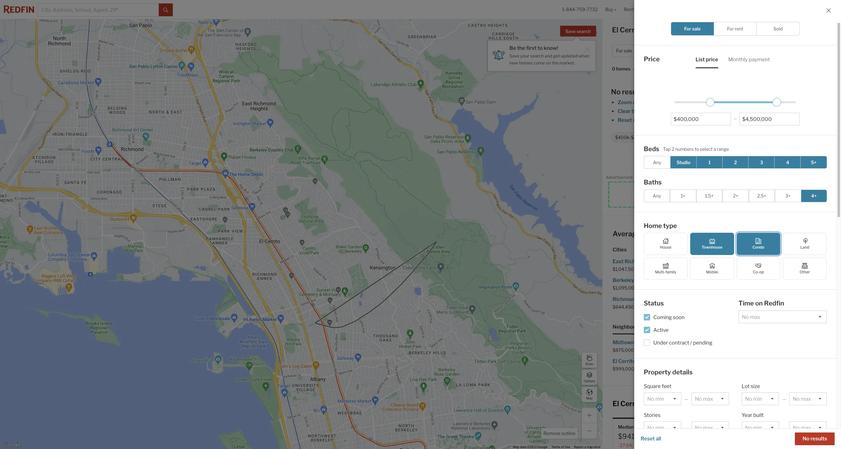 Task type: vqa. For each thing, say whether or not it's contained in the screenshot.
Mortgage
no



Task type: describe. For each thing, give the bounding box(es) containing it.
0 horizontal spatial results
[[622, 88, 645, 96]]

square feet
[[644, 384, 672, 390]]

Any checkbox
[[644, 156, 671, 169]]

sale inside el cerrito hills homes for sale $999,000
[[673, 359, 683, 365]]

el for el cerrito, ca real estate trends
[[613, 400, 619, 409]]

homes inside midtown homes for sale $875,000
[[635, 340, 651, 346]]

2.5+ radio
[[749, 190, 775, 203]]

#
[[691, 425, 694, 431]]

0 vertical spatial price
[[644, 55, 660, 63]]

active
[[653, 328, 669, 334]]

square
[[644, 384, 661, 390]]

Any radio
[[644, 190, 670, 203]]

1 vertical spatial a
[[584, 446, 586, 450]]

1 vertical spatial market
[[798, 425, 812, 431]]

0 vertical spatial 2
[[672, 147, 674, 152]]

kensington
[[722, 278, 750, 284]]

/
[[690, 340, 692, 346]]

ad region
[[606, 181, 838, 209]]

terms
[[551, 446, 560, 450]]

condo, townhouse
[[730, 135, 769, 140]]

market insights link
[[762, 21, 799, 35]]

berkeley homes for sale $1,095,000
[[613, 278, 670, 291]]

reset all
[[641, 437, 661, 443]]

1 filters from the left
[[639, 117, 654, 123]]

for inside richmond homes for sale $644,450
[[656, 297, 663, 303]]

norte
[[731, 359, 745, 365]]

©2023
[[527, 446, 537, 450]]

status
[[644, 300, 664, 308]]

sale inside kensington homes for sale $1,849,000
[[776, 278, 785, 284]]

select
[[700, 147, 713, 152]]

home
[[642, 230, 661, 238]]

0 vertical spatial no results
[[611, 88, 645, 96]]

Studio checkbox
[[670, 156, 697, 169]]

4
[[786, 160, 789, 165]]

1 vertical spatial ca
[[735, 230, 745, 238]]

richmond inside richmond homes for sale $644,450
[[613, 297, 637, 303]]

homes inside richmond homes for sale $644,450
[[638, 297, 655, 303]]

results inside button
[[811, 437, 827, 443]]

year inside median sale price $941,500 -27.6% year-over-year
[[655, 443, 664, 449]]

— for size
[[782, 397, 786, 402]]

median for $941,500
[[618, 425, 634, 431]]

2 year- from the left
[[769, 443, 780, 449]]

boundary
[[652, 108, 675, 115]]

for inside kensington homes for sale $1,849,000
[[768, 278, 775, 284]]

4 checkbox
[[774, 156, 801, 169]]

property details
[[644, 369, 693, 377]]

maximum price slider
[[773, 98, 781, 106]]

for inside albany homes for sale $629,000
[[757, 259, 764, 265]]

berkeley
[[613, 278, 634, 284]]

coming soon
[[653, 315, 685, 321]]

2.5+
[[757, 193, 766, 199]]

1
[[709, 160, 711, 165]]

search inside save your search and get updated when new homes come on the market.
[[530, 53, 544, 59]]

outline
[[561, 431, 576, 437]]

under
[[653, 340, 668, 346]]

2 checkbox
[[722, 156, 749, 169]]

on inside save your search and get updated when new homes come on the market.
[[546, 60, 551, 65]]

property
[[644, 369, 671, 377]]

zip
[[660, 324, 668, 330]]

1-844-759-7732
[[562, 7, 598, 12]]

sale inside east richmond heights homes for sale $1,047,500
[[696, 259, 705, 265]]

map for map data ©2023 google
[[513, 446, 519, 450]]

error
[[594, 446, 601, 450]]

monthly payment element
[[728, 51, 770, 68]]

Mobile checkbox
[[690, 258, 734, 280]]

zip codes element
[[660, 319, 684, 335]]

City, Address, School, Agent, ZIP search field
[[38, 3, 159, 16]]

homes inside 0 homes •
[[616, 66, 630, 72]]

zoom
[[618, 100, 632, 106]]

1 vertical spatial cerrito,
[[709, 230, 734, 238]]

over- inside median sale price $941,500 -27.6% year-over-year
[[645, 443, 655, 449]]

1 vertical spatial on
[[755, 300, 763, 308]]

any for 1+
[[653, 193, 661, 199]]

2 inside option
[[734, 160, 737, 165]]

median days on market
[[764, 425, 812, 431]]

Townhouse checkbox
[[690, 233, 734, 255]]

of for terms of use
[[561, 446, 564, 450]]

richmond homes for sale $644,450
[[613, 297, 673, 310]]

sale inside for sale option
[[692, 26, 701, 31]]

4+ for 4+
[[811, 193, 817, 199]]

for sale button
[[612, 45, 644, 57]]

el cerrito link
[[736, 157, 758, 163]]

homes inside kensington homes for sale $1,849,000
[[751, 278, 767, 284]]

1+
[[681, 193, 686, 199]]

townhouse
[[746, 135, 769, 140]]

House checkbox
[[644, 233, 688, 255]]

sale inside median sale price $941,500 -27.6% year-over-year
[[635, 425, 644, 431]]

For sale checkbox
[[671, 22, 714, 36]]

house
[[660, 245, 672, 250]]

to for be the first to know!
[[538, 45, 543, 51]]

size
[[751, 384, 760, 390]]

cerrito, for el cerrito, ca homes for sale
[[620, 26, 645, 34]]

soon
[[673, 315, 685, 321]]

sale inside 'san francisco homes for sale $1,349,900'
[[782, 297, 791, 303]]

4+ for 4+ baths
[[695, 135, 700, 140]]

baths
[[701, 135, 713, 140]]

•
[[634, 67, 635, 72]]

california link
[[707, 157, 730, 163]]

get
[[553, 53, 560, 59]]

list price element
[[696, 51, 718, 68]]

baths
[[644, 179, 662, 186]]

# of homes sold
[[691, 425, 725, 431]]

Co-op checkbox
[[737, 258, 781, 280]]

homes inside east richmond heights homes for sale $1,047,500
[[670, 259, 687, 265]]

minimum price slider
[[706, 98, 715, 106]]

year- inside median sale price $941,500 -27.6% year-over-year
[[634, 443, 645, 449]]

0 homes •
[[612, 66, 635, 72]]

your inside save your search and get updated when new homes come on the market.
[[520, 53, 529, 59]]

0 vertical spatial homes
[[658, 26, 682, 34]]

francisco
[[732, 297, 756, 303]]

reset inside zoom out clear the map boundary reset all filters or remove one of your filters below to see more homes
[[618, 117, 632, 123]]

el for el cerrito, ca homes for sale
[[612, 26, 618, 34]]

del
[[722, 359, 730, 365]]

2+
[[733, 193, 738, 199]]

— for feet
[[685, 397, 688, 402]]

el cerrito
[[736, 157, 758, 163]]

1 checkbox
[[696, 156, 723, 169]]

list
[[696, 56, 705, 63]]

reset all filters button
[[618, 117, 654, 123]]

to for tap 2 numbers to select a range
[[695, 147, 699, 152]]

studio+
[[662, 135, 678, 140]]

townhouse
[[702, 245, 723, 250]]

$941,500
[[618, 433, 651, 441]]

homes right norte
[[746, 359, 762, 365]]

0 horizontal spatial no
[[611, 88, 621, 96]]

For rent checkbox
[[714, 22, 757, 36]]

reset inside reset all button
[[641, 437, 655, 443]]

price inside median sale price $941,500 -27.6% year-over-year
[[645, 425, 656, 431]]

map data ©2023 google
[[513, 446, 548, 450]]

insights
[[780, 28, 799, 34]]

median for market
[[764, 425, 779, 431]]

terms of use
[[551, 446, 570, 450]]

$400k-
[[615, 135, 631, 140]]

759-
[[577, 7, 587, 12]]

the inside zoom out clear the map boundary reset all filters or remove one of your filters below to see more homes
[[632, 108, 640, 115]]

one
[[680, 117, 689, 123]]

homes inside button
[[700, 425, 715, 431]]

average
[[613, 230, 641, 238]]

3
[[760, 160, 763, 165]]

clear the map boundary button
[[618, 108, 675, 115]]

submit search image
[[163, 8, 168, 13]]

1+ radio
[[670, 190, 696, 203]]

0 horizontal spatial map
[[587, 446, 593, 450]]

sold inside option
[[774, 26, 783, 31]]

albany homes for sale $629,000
[[722, 259, 775, 272]]

time
[[739, 300, 754, 308]]

for inside berkeley homes for sale $1,095,000
[[653, 278, 660, 284]]

report ad button
[[824, 177, 838, 181]]

tap 2 numbers to select a range
[[663, 147, 729, 152]]

pending
[[693, 340, 713, 346]]

prices
[[662, 230, 683, 238]]

Land checkbox
[[783, 233, 827, 255]]

3+ radio
[[775, 190, 801, 203]]

market insights
[[762, 28, 799, 34]]

richmond inside east richmond heights homes for sale $1,047,500
[[625, 259, 649, 265]]

contract
[[669, 340, 689, 346]]

hills
[[637, 359, 647, 365]]

multi-family
[[655, 270, 676, 275]]

cerrito, for el cerrito, ca real estate trends
[[621, 400, 646, 409]]

for inside button
[[616, 48, 623, 54]]

your inside zoom out clear the map boundary reset all filters or remove one of your filters below to see more homes
[[696, 117, 707, 123]]

2 horizontal spatial on
[[791, 425, 797, 431]]

for inside 'san francisco homes for sale $1,349,900'
[[774, 297, 781, 303]]

homes inside el cerrito hills homes for sale $999,000
[[648, 359, 664, 365]]

for inside east richmond heights homes for sale $1,047,500
[[688, 259, 695, 265]]

cities
[[613, 247, 627, 253]]

0 vertical spatial sale
[[694, 26, 709, 34]]

Condo checkbox
[[737, 233, 781, 255]]

first
[[526, 45, 537, 51]]

2 over- from the left
[[780, 443, 790, 449]]

zoom out clear the map boundary reset all filters or remove one of your filters below to see more homes
[[618, 100, 784, 123]]

feet
[[662, 384, 672, 390]]

multi-
[[655, 270, 666, 275]]

1 vertical spatial redfin
[[764, 300, 784, 308]]

co-
[[753, 270, 760, 275]]

ad
[[834, 177, 838, 180]]



Task type: locate. For each thing, give the bounding box(es) containing it.
homes up $1,095,000
[[635, 278, 652, 284]]

for rent
[[727, 26, 744, 31]]

report for report ad
[[824, 177, 833, 180]]

1 horizontal spatial map
[[641, 108, 651, 115]]

report a map error link
[[574, 446, 601, 450]]

median inside median sale price $941,500 -27.6% year-over-year
[[618, 425, 634, 431]]

know!
[[544, 45, 558, 51]]

op
[[760, 270, 764, 275]]

cities heading
[[613, 247, 831, 254]]

1 vertical spatial price
[[645, 425, 656, 431]]

el for el cerrito hills homes for sale $999,000
[[613, 359, 617, 365]]

no results down median days on market
[[803, 437, 827, 443]]

0 vertical spatial map
[[641, 108, 651, 115]]

2 year from the left
[[790, 443, 799, 449]]

3 checkbox
[[748, 156, 775, 169]]

0 vertical spatial search
[[577, 29, 591, 34]]

save
[[566, 29, 576, 34], [510, 53, 519, 59]]

price down el cerrito, ca homes for sale
[[644, 55, 660, 63]]

0 vertical spatial results
[[622, 88, 645, 96]]

0 horizontal spatial to
[[538, 45, 543, 51]]

1 vertical spatial save
[[510, 53, 519, 59]]

ca for el cerrito, ca homes for sale
[[647, 26, 657, 34]]

0 horizontal spatial reset
[[618, 117, 632, 123]]

map down out
[[641, 108, 651, 115]]

Sold checkbox
[[757, 22, 800, 36]]

any down baths
[[653, 193, 661, 199]]

year
[[742, 413, 752, 419]]

1 vertical spatial no results
[[803, 437, 827, 443]]

monthly
[[728, 56, 748, 63]]

2 filters from the left
[[708, 117, 722, 123]]

the right 'be'
[[517, 45, 525, 51]]

all down stories
[[656, 437, 661, 443]]

no inside button
[[803, 437, 810, 443]]

homes inside save your search and get updated when new homes come on the market.
[[519, 60, 533, 65]]

sold inside button
[[716, 425, 725, 431]]

1 horizontal spatial year
[[790, 443, 799, 449]]

0 horizontal spatial year-
[[634, 443, 645, 449]]

1 vertical spatial 4+
[[811, 193, 817, 199]]

map inside zoom out clear the map boundary reset all filters or remove one of your filters below to see more homes
[[641, 108, 651, 115]]

richmond up $1,047,500
[[625, 259, 649, 265]]

mobile
[[706, 270, 718, 275]]

map down options
[[586, 397, 593, 401]]

0 horizontal spatial no results
[[611, 88, 645, 96]]

5+
[[811, 160, 817, 165]]

coming
[[653, 315, 672, 321]]

0 vertical spatial of
[[690, 117, 695, 123]]

0 vertical spatial a
[[714, 147, 716, 152]]

1 horizontal spatial homes
[[700, 425, 715, 431]]

report ad
[[824, 177, 838, 180]]

0 horizontal spatial the
[[517, 45, 525, 51]]

of inside button
[[695, 425, 699, 431]]

0 vertical spatial redfin
[[685, 157, 701, 163]]

filters left below
[[708, 117, 722, 123]]

0 vertical spatial on
[[546, 60, 551, 65]]

2 vertical spatial of
[[561, 446, 564, 450]]

1 vertical spatial no
[[803, 437, 810, 443]]

lot size
[[742, 384, 760, 390]]

1 horizontal spatial for
[[684, 26, 691, 31]]

0 horizontal spatial map
[[513, 446, 519, 450]]

1 horizontal spatial no
[[803, 437, 810, 443]]

save up new
[[510, 53, 519, 59]]

for inside option
[[727, 26, 734, 31]]

1 horizontal spatial no results
[[803, 437, 827, 443]]

$1,047,500
[[613, 267, 637, 272]]

home
[[644, 222, 662, 230]]

time on redfin
[[739, 300, 784, 308]]

1 horizontal spatial save
[[566, 29, 576, 34]]

to left select
[[695, 147, 699, 152]]

— for built
[[782, 426, 786, 431]]

year- down median days on market
[[769, 443, 780, 449]]

1 vertical spatial search
[[530, 53, 544, 59]]

sale inside albany homes for sale $629,000
[[765, 259, 775, 265]]

map inside map button
[[586, 397, 593, 401]]

1 horizontal spatial search
[[577, 29, 591, 34]]

on
[[546, 60, 551, 65], [755, 300, 763, 308], [791, 425, 797, 431]]

1.5+ radio
[[696, 190, 723, 203]]

option group containing house
[[644, 233, 827, 280]]

no results up zoom out button
[[611, 88, 645, 96]]

albany
[[722, 259, 739, 265]]

draw button
[[582, 353, 597, 369]]

1 year- from the left
[[634, 443, 645, 449]]

options button
[[582, 370, 597, 386]]

the up reset all filters button
[[632, 108, 640, 115]]

4+ radio
[[801, 190, 827, 203]]

1 horizontal spatial reset
[[641, 437, 655, 443]]

sale inside richmond homes for sale $644,450
[[664, 297, 673, 303]]

el up $999,000
[[613, 359, 617, 365]]

cerrito, up "for sale" button
[[620, 26, 645, 34]]

0 horizontal spatial 4+
[[695, 135, 700, 140]]

2
[[672, 147, 674, 152], [734, 160, 737, 165]]

1 horizontal spatial cerrito
[[742, 157, 758, 163]]

0 horizontal spatial a
[[584, 446, 586, 450]]

details
[[672, 369, 693, 377]]

under contract / pending
[[653, 340, 713, 346]]

terms of use link
[[551, 446, 570, 450]]

0 horizontal spatial for sale
[[616, 48, 632, 54]]

1 horizontal spatial median
[[764, 425, 779, 431]]

0 vertical spatial sold
[[774, 26, 783, 31]]

midtown homes for sale $875,000
[[613, 340, 670, 353]]

to left see
[[738, 117, 743, 123]]

trends
[[696, 400, 718, 409]]

type
[[663, 222, 677, 230]]

remove
[[661, 117, 679, 123]]

all
[[633, 117, 638, 123], [656, 437, 661, 443]]

to right "first"
[[538, 45, 543, 51]]

0 vertical spatial richmond
[[625, 259, 649, 265]]

1 vertical spatial sold
[[716, 425, 725, 431]]

0 vertical spatial the
[[517, 45, 525, 51]]

to inside zoom out clear the map boundary reset all filters or remove one of your filters below to see more homes
[[738, 117, 743, 123]]

map left error
[[587, 446, 593, 450]]

days
[[780, 425, 790, 431]]

0 vertical spatial to
[[538, 45, 543, 51]]

1 vertical spatial map
[[513, 446, 519, 450]]

1 vertical spatial results
[[811, 437, 827, 443]]

1 vertical spatial report
[[574, 446, 584, 450]]

a
[[714, 147, 716, 152], [584, 446, 586, 450]]

search down 759- on the top of page
[[577, 29, 591, 34]]

reset
[[618, 117, 632, 123], [641, 437, 655, 443]]

all inside zoom out clear the map boundary reset all filters or remove one of your filters below to see more homes
[[633, 117, 638, 123]]

save search button
[[560, 26, 596, 37]]

redfin down tap 2 numbers to select a range
[[685, 157, 701, 163]]

1 vertical spatial for sale
[[616, 48, 632, 54]]

for inside option
[[684, 26, 691, 31]]

tap
[[663, 147, 671, 152]]

Enter min text field
[[674, 116, 728, 122]]

el for el cerrito
[[736, 157, 741, 163]]

list box
[[739, 311, 827, 324], [644, 393, 681, 406], [692, 393, 729, 406], [742, 393, 779, 406], [789, 393, 827, 406], [644, 422, 681, 435], [692, 422, 729, 435], [742, 422, 779, 435], [789, 422, 827, 435]]

for sale inside for sale option
[[684, 26, 701, 31]]

median up $941,500
[[618, 425, 634, 431]]

0 horizontal spatial 2
[[672, 147, 674, 152]]

1 vertical spatial richmond
[[613, 297, 637, 303]]

1 horizontal spatial your
[[696, 117, 707, 123]]

a left the range
[[714, 147, 716, 152]]

homes up co-
[[740, 259, 756, 265]]

cerrito for el cerrito hills homes for sale $999,000
[[618, 359, 636, 365]]

0 horizontal spatial save
[[510, 53, 519, 59]]

midtown
[[613, 340, 634, 346]]

4+ inside radio
[[811, 193, 817, 199]]

be
[[510, 45, 516, 51]]

1 horizontal spatial 2
[[734, 160, 737, 165]]

market left insights
[[762, 28, 779, 34]]

median left "days"
[[764, 425, 779, 431]]

for inside el cerrito hills homes for sale $999,000
[[665, 359, 672, 365]]

on right time
[[755, 300, 763, 308]]

cerrito, up townhouse
[[709, 230, 734, 238]]

option group containing for sale
[[671, 22, 800, 36]]

1 horizontal spatial a
[[714, 147, 716, 152]]

of right one
[[690, 117, 695, 123]]

family
[[666, 270, 676, 275]]

google
[[538, 446, 548, 450]]

report for report a map error
[[574, 446, 584, 450]]

1 horizontal spatial year-
[[769, 443, 780, 449]]

for for for rent option at the right of page
[[727, 26, 734, 31]]

1 vertical spatial map
[[587, 446, 593, 450]]

save for save search
[[566, 29, 576, 34]]

2 horizontal spatial to
[[738, 117, 743, 123]]

homes inside 'san francisco homes for sale $1,349,900'
[[757, 297, 773, 303]]

and
[[545, 53, 552, 59]]

option group
[[671, 22, 800, 36], [644, 156, 827, 169], [644, 190, 827, 203], [644, 233, 827, 280]]

homes down kensington homes for sale $1,849,000
[[757, 297, 773, 303]]

1 horizontal spatial sold
[[774, 26, 783, 31]]

2 median from the left
[[764, 425, 779, 431]]

the inside save your search and get updated when new homes come on the market.
[[552, 60, 559, 65]]

year down reset all at right bottom
[[655, 443, 664, 449]]

all down clear the map boundary button
[[633, 117, 638, 123]]

redfin right time
[[764, 300, 784, 308]]

of right the #
[[695, 425, 699, 431]]

sold
[[774, 26, 783, 31], [716, 425, 725, 431]]

0 vertical spatial any
[[653, 160, 661, 165]]

report inside report ad button
[[824, 177, 833, 180]]

0 vertical spatial cerrito
[[742, 157, 758, 163]]

any for studio
[[653, 160, 661, 165]]

2 right california link
[[734, 160, 737, 165]]

no down median days on market
[[803, 437, 810, 443]]

homes right "more"
[[768, 117, 784, 123]]

over- down reset all at right bottom
[[645, 443, 655, 449]]

0 horizontal spatial cerrito
[[618, 359, 636, 365]]

1 over- from the left
[[645, 443, 655, 449]]

0 horizontal spatial over-
[[645, 443, 655, 449]]

for sale up 0 homes • at top right
[[616, 48, 632, 54]]

el right map button on the right of the page
[[613, 400, 619, 409]]

market.
[[560, 60, 575, 65]]

year- down $941,500
[[634, 443, 645, 449]]

2 vertical spatial ca
[[647, 400, 657, 409]]

stories
[[644, 413, 661, 419]]

all inside reset all button
[[656, 437, 661, 443]]

sale inside midtown homes for sale $875,000
[[660, 340, 670, 346]]

homes down the co-op
[[751, 278, 767, 284]]

1 horizontal spatial the
[[552, 60, 559, 65]]

save your search and get updated when new homes come on the market.
[[510, 53, 590, 65]]

for sale up 'list'
[[684, 26, 701, 31]]

for sale inside "for sale" button
[[616, 48, 632, 54]]

estate
[[673, 400, 694, 409]]

sale inside "for sale" button
[[624, 48, 632, 54]]

neighborhoods element
[[613, 319, 650, 335]]

the down get
[[552, 60, 559, 65]]

near
[[684, 230, 699, 238]]

search up come
[[530, 53, 544, 59]]

2 vertical spatial cerrito,
[[621, 400, 646, 409]]

a left error
[[584, 446, 586, 450]]

california
[[707, 157, 730, 163]]

1 horizontal spatial map
[[586, 397, 593, 401]]

1.5+
[[705, 193, 714, 199]]

your right one
[[696, 117, 707, 123]]

1 horizontal spatial to
[[695, 147, 699, 152]]

sale up $941,500
[[635, 425, 644, 431]]

1 vertical spatial reset
[[641, 437, 655, 443]]

homes inside berkeley homes for sale $1,095,000
[[635, 278, 652, 284]]

1 horizontal spatial redfin
[[764, 300, 784, 308]]

no up the zoom
[[611, 88, 621, 96]]

over- down "days"
[[780, 443, 790, 449]]

$999,000
[[613, 367, 634, 372]]

cerrito up $999,000
[[618, 359, 636, 365]]

cerrito, up stories
[[621, 400, 646, 409]]

save for save your search and get updated when new homes come on the market.
[[510, 53, 519, 59]]

el right california link
[[736, 157, 741, 163]]

— up "days"
[[782, 397, 786, 402]]

homes right new
[[519, 60, 533, 65]]

monthly payment
[[728, 56, 770, 63]]

richmond up "$644,450"
[[613, 297, 637, 303]]

advertisement
[[606, 175, 633, 180]]

homes up family
[[670, 259, 687, 265]]

-
[[618, 443, 620, 449]]

2+ radio
[[723, 190, 749, 203]]

# of homes sold button
[[686, 418, 758, 450]]

map button
[[582, 387, 597, 403]]

of left use
[[561, 446, 564, 450]]

1 vertical spatial the
[[552, 60, 559, 65]]

0 horizontal spatial market
[[762, 28, 779, 34]]

homes up property
[[648, 359, 664, 365]]

payment
[[749, 56, 770, 63]]

homes inside zoom out clear the map boundary reset all filters or remove one of your filters below to see more homes
[[768, 117, 784, 123]]

0 vertical spatial 4+
[[695, 135, 700, 140]]

east
[[613, 259, 624, 265]]

2 vertical spatial to
[[695, 147, 699, 152]]

1 year from the left
[[655, 443, 664, 449]]

0 horizontal spatial sold
[[716, 425, 725, 431]]

report right use
[[574, 446, 584, 450]]

sale up 'list'
[[694, 26, 709, 34]]

price
[[644, 55, 660, 63], [645, 425, 656, 431]]

— left trends
[[685, 397, 688, 402]]

2 right tap
[[672, 147, 674, 152]]

4+ left baths
[[695, 135, 700, 140]]

0 horizontal spatial on
[[546, 60, 551, 65]]

1 horizontal spatial sale
[[694, 26, 709, 34]]

of for # of homes sold
[[695, 425, 699, 431]]

google image
[[2, 442, 23, 450]]

price up reset all at right bottom
[[645, 425, 656, 431]]

Other checkbox
[[783, 258, 827, 280]]

zip codes
[[660, 324, 684, 330]]

report left ad
[[824, 177, 833, 180]]

homes inside albany homes for sale $629,000
[[740, 259, 756, 265]]

report a map error
[[574, 446, 601, 450]]

sale inside berkeley homes for sale $1,095,000
[[661, 278, 670, 284]]

no results
[[611, 88, 645, 96], [803, 437, 827, 443]]

cerrito left 3
[[742, 157, 758, 163]]

1 horizontal spatial over-
[[780, 443, 790, 449]]

Enter max text field
[[742, 116, 797, 122]]

— left the #
[[685, 426, 688, 431]]

1 horizontal spatial report
[[824, 177, 833, 180]]

any inside radio
[[653, 193, 661, 199]]

filters down clear the map boundary button
[[639, 117, 654, 123]]

on down and
[[546, 60, 551, 65]]

0 horizontal spatial redfin
[[685, 157, 701, 163]]

save inside button
[[566, 29, 576, 34]]

for inside midtown homes for sale $875,000
[[653, 340, 659, 346]]

of inside zoom out clear the map boundary reset all filters or remove one of your filters below to see more homes
[[690, 117, 695, 123]]

— left see
[[734, 117, 737, 121]]

cerrito for el cerrito
[[742, 157, 758, 163]]

el up "for sale" button
[[612, 26, 618, 34]]

east richmond heights homes for sale $1,047,500
[[613, 259, 705, 272]]

4+ right 3+ option
[[811, 193, 817, 199]]

0 vertical spatial reset
[[618, 117, 632, 123]]

1 horizontal spatial all
[[656, 437, 661, 443]]

no results inside button
[[803, 437, 827, 443]]

map for map
[[586, 397, 593, 401]]

27.6%
[[620, 443, 633, 449]]

homes right 0
[[616, 66, 630, 72]]

for for for sale option
[[684, 26, 691, 31]]

on right "days"
[[791, 425, 797, 431]]

2 vertical spatial the
[[632, 108, 640, 115]]

updated
[[561, 53, 578, 59]]

home type
[[644, 222, 677, 230]]

$400k-$4.5m
[[615, 135, 644, 140]]

any inside option
[[653, 160, 661, 165]]

homes left under
[[635, 340, 651, 346]]

0 horizontal spatial search
[[530, 53, 544, 59]]

1 vertical spatial sale
[[635, 425, 644, 431]]

reset all button
[[641, 433, 661, 446]]

cerrito inside el cerrito hills homes for sale $999,000
[[618, 359, 636, 365]]

el cerrito hills homes for sale $999,000
[[613, 359, 683, 372]]

2 vertical spatial on
[[791, 425, 797, 431]]

1 vertical spatial your
[[696, 117, 707, 123]]

0 vertical spatial all
[[633, 117, 638, 123]]

save down 844-
[[566, 29, 576, 34]]

real
[[659, 400, 671, 409]]

1 vertical spatial any
[[653, 193, 661, 199]]

any down beds
[[653, 160, 661, 165]]

1 vertical spatial of
[[695, 425, 699, 431]]

results
[[622, 88, 645, 96], [811, 437, 827, 443]]

homes down berkeley homes for sale $1,095,000
[[638, 297, 655, 303]]

2 horizontal spatial the
[[632, 108, 640, 115]]

— up year-over-year
[[782, 426, 786, 431]]

Multi-family checkbox
[[644, 258, 688, 280]]

draw
[[586, 363, 593, 366]]

el inside el cerrito hills homes for sale $999,000
[[613, 359, 617, 365]]

0 horizontal spatial for
[[616, 48, 623, 54]]

market up no results button
[[798, 425, 812, 431]]

1 median from the left
[[618, 425, 634, 431]]

5+ checkbox
[[801, 156, 827, 169]]

ca for el cerrito, ca real estate trends
[[647, 400, 657, 409]]

el right near
[[701, 230, 707, 238]]

heights
[[650, 259, 669, 265]]

0 vertical spatial no
[[611, 88, 621, 96]]

report
[[824, 177, 833, 180], [574, 446, 584, 450]]

$4.5m
[[631, 135, 644, 140]]

to inside dialog
[[538, 45, 543, 51]]

condo,
[[730, 135, 745, 140]]

del norte homes for sale
[[722, 359, 781, 365]]

save inside save your search and get updated when new homes come on the market.
[[510, 53, 519, 59]]

other
[[800, 270, 810, 275]]

0 vertical spatial your
[[520, 53, 529, 59]]

0 vertical spatial ca
[[647, 26, 657, 34]]

search inside button
[[577, 29, 591, 34]]

year down median days on market
[[790, 443, 799, 449]]

be the first to know! dialog
[[488, 37, 595, 71]]

your
[[520, 53, 529, 59], [696, 117, 707, 123]]

redfin link
[[685, 157, 701, 163]]

average home prices near el cerrito, ca
[[613, 230, 745, 238]]

save search
[[566, 29, 591, 34]]

0 vertical spatial market
[[762, 28, 779, 34]]

map left "data"
[[513, 446, 519, 450]]

0 vertical spatial for sale
[[684, 26, 701, 31]]

0 horizontal spatial year
[[655, 443, 664, 449]]

map region
[[0, 0, 636, 450]]

built
[[753, 413, 764, 419]]

your down "first"
[[520, 53, 529, 59]]



